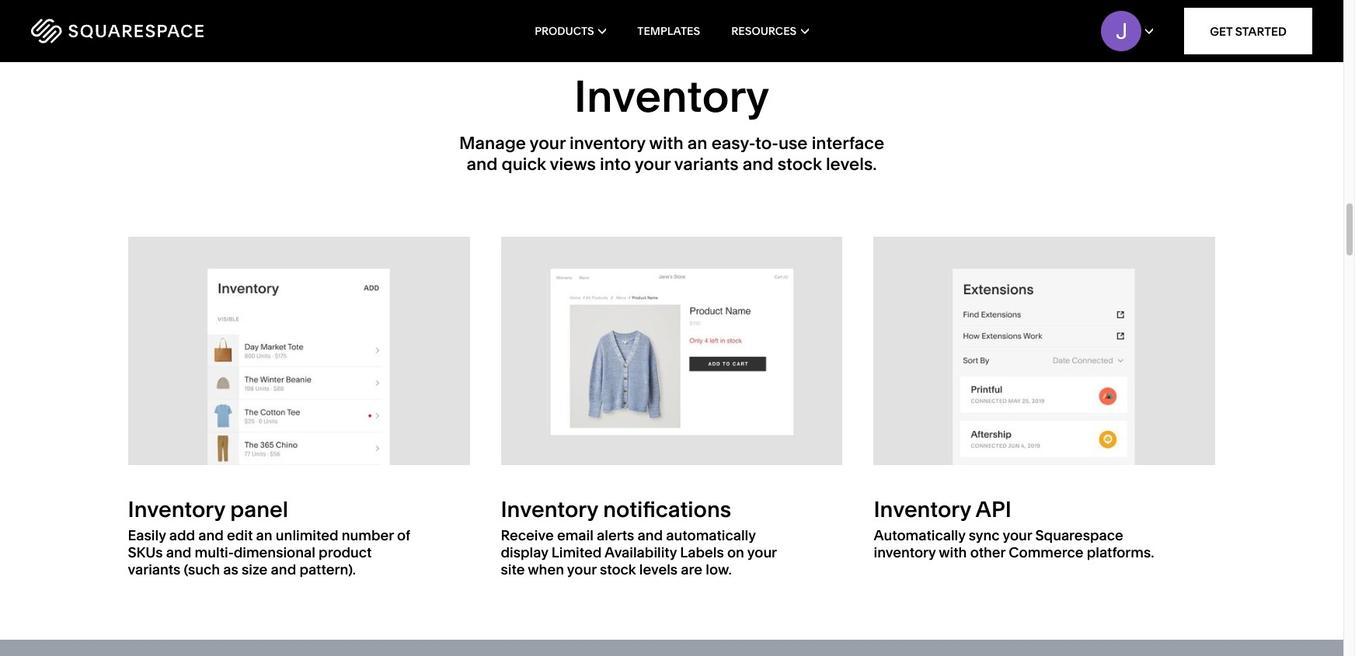 Task type: locate. For each thing, give the bounding box(es) containing it.
(such
[[184, 561, 220, 579]]

are
[[681, 561, 703, 579]]

1 vertical spatial an
[[256, 527, 272, 545]]

started
[[1235, 24, 1287, 38]]

of
[[397, 527, 410, 545]]

pattern).
[[299, 561, 356, 579]]

stock left 'levels.'
[[778, 154, 822, 175]]

your
[[530, 133, 566, 154], [635, 154, 671, 175], [1003, 527, 1032, 545], [747, 544, 777, 562], [567, 561, 597, 579]]

0 vertical spatial stock
[[778, 154, 822, 175]]

alerts
[[597, 527, 634, 545]]

0 horizontal spatial with
[[649, 133, 684, 154]]

receive
[[501, 527, 554, 545]]

0 vertical spatial an
[[688, 133, 708, 154]]

1 vertical spatial with
[[939, 544, 967, 562]]

on
[[727, 544, 744, 562]]

an left easy-
[[688, 133, 708, 154]]

with
[[649, 133, 684, 154], [939, 544, 967, 562]]

0 horizontal spatial inventory
[[570, 133, 646, 154]]

and left edit
[[198, 527, 224, 545]]

automatically
[[874, 527, 966, 545]]

views
[[550, 154, 596, 175]]

size
[[242, 561, 268, 579]]

with right into
[[649, 133, 684, 154]]

into
[[600, 154, 631, 175]]

platforms.
[[1087, 544, 1154, 562]]

0 vertical spatial variants
[[674, 154, 739, 175]]

0 vertical spatial inventory
[[570, 133, 646, 154]]

stock for your
[[778, 154, 822, 175]]

inventory up the manage your inventory with an easy-to-use interface and quick views into your variants and stock levels.
[[574, 70, 770, 123]]

panel
[[230, 496, 288, 523]]

inventory panel example image
[[128, 237, 470, 465]]

1 horizontal spatial inventory
[[874, 544, 936, 562]]

inventory api example image
[[874, 237, 1216, 465]]

use
[[779, 133, 808, 154]]

1 vertical spatial variants
[[128, 561, 181, 579]]

with inside the manage your inventory with an easy-to-use interface and quick views into your variants and stock levels.
[[649, 133, 684, 154]]

your inside inventory api automatically sync your squarespace inventory with other commerce platforms.
[[1003, 527, 1032, 545]]

and
[[467, 154, 498, 175], [743, 154, 774, 175], [198, 527, 224, 545], [638, 527, 663, 545], [166, 544, 191, 562], [271, 561, 296, 579]]

automatically
[[666, 527, 756, 545]]

0 horizontal spatial stock
[[600, 561, 636, 579]]

1 vertical spatial inventory
[[874, 544, 936, 562]]

1 horizontal spatial variants
[[674, 154, 739, 175]]

variants down easily
[[128, 561, 181, 579]]

inventory
[[574, 70, 770, 123], [128, 496, 225, 523], [501, 496, 598, 523], [874, 496, 971, 523]]

stock inside the manage your inventory with an easy-to-use interface and quick views into your variants and stock levels.
[[778, 154, 822, 175]]

to-
[[755, 133, 779, 154]]

inventory inside inventory api automatically sync your squarespace inventory with other commerce platforms.
[[874, 496, 971, 523]]

0 vertical spatial with
[[649, 133, 684, 154]]

1 horizontal spatial an
[[688, 133, 708, 154]]

inventory for inventory
[[574, 70, 770, 123]]

inventory inside inventory notifications receive email alerts and automatically display limited availability labels on your site when your stock levels are low.
[[501, 496, 598, 523]]

0 horizontal spatial an
[[256, 527, 272, 545]]

inventory up add
[[128, 496, 225, 523]]

1 vertical spatial stock
[[600, 561, 636, 579]]

levels.
[[826, 154, 877, 175]]

other
[[970, 544, 1006, 562]]

dimensional
[[234, 544, 315, 562]]

inventory inside inventory api automatically sync your squarespace inventory with other commerce platforms.
[[874, 544, 936, 562]]

and down notifications
[[638, 527, 663, 545]]

your right the sync
[[1003, 527, 1032, 545]]

an
[[688, 133, 708, 154], [256, 527, 272, 545]]

inventory up 'automatically'
[[874, 496, 971, 523]]

stock inside inventory notifications receive email alerts and automatically display limited availability labels on your site when your stock levels are low.
[[600, 561, 636, 579]]

squarespace
[[1036, 527, 1123, 545]]

notifications
[[603, 496, 731, 523]]

inventory
[[570, 133, 646, 154], [874, 544, 936, 562]]

when
[[528, 561, 564, 579]]

get started
[[1210, 24, 1287, 38]]

0 horizontal spatial variants
[[128, 561, 181, 579]]

variants
[[674, 154, 739, 175], [128, 561, 181, 579]]

1 horizontal spatial stock
[[778, 154, 822, 175]]

1 horizontal spatial with
[[939, 544, 967, 562]]

an right edit
[[256, 527, 272, 545]]

edit
[[227, 527, 253, 545]]

easy-
[[712, 133, 755, 154]]

variants inside the manage your inventory with an easy-to-use interface and quick views into your variants and stock levels.
[[674, 154, 739, 175]]

inventory up receive
[[501, 496, 598, 523]]

inventory api automatically sync your squarespace inventory with other commerce platforms.
[[874, 496, 1154, 562]]

stock
[[778, 154, 822, 175], [600, 561, 636, 579]]

stock down alerts
[[600, 561, 636, 579]]

variants left to-
[[674, 154, 739, 175]]

and inside inventory notifications receive email alerts and automatically display limited availability labels on your site when your stock levels are low.
[[638, 527, 663, 545]]

limited
[[552, 544, 602, 562]]

inventory inside the inventory panel easily add and edit an unlimited number of skus and multi-dimensional product variants (such as size and pattern).
[[128, 496, 225, 523]]

with inside inventory api automatically sync your squarespace inventory with other commerce platforms.
[[939, 544, 967, 562]]

interface
[[812, 133, 884, 154]]

with left other
[[939, 544, 967, 562]]



Task type: describe. For each thing, give the bounding box(es) containing it.
an inside the inventory panel easily add and edit an unlimited number of skus and multi-dimensional product variants (such as size and pattern).
[[256, 527, 272, 545]]

display
[[501, 544, 548, 562]]

products button
[[535, 0, 606, 62]]

skus
[[128, 544, 163, 562]]

and left use
[[743, 154, 774, 175]]

stock for notifications
[[600, 561, 636, 579]]

your right manage
[[530, 133, 566, 154]]

availability
[[605, 544, 677, 562]]

commerce
[[1009, 544, 1084, 562]]

labels
[[680, 544, 724, 562]]

inventory notifications example image
[[501, 237, 843, 465]]

squarespace logo image
[[31, 19, 204, 44]]

manage
[[459, 133, 526, 154]]

and right size
[[271, 561, 296, 579]]

get started link
[[1184, 8, 1313, 54]]

variants inside the inventory panel easily add and edit an unlimited number of skus and multi-dimensional product variants (such as size and pattern).
[[128, 561, 181, 579]]

site
[[501, 561, 525, 579]]

sync
[[969, 527, 1000, 545]]

manage your inventory with an easy-to-use interface and quick views into your variants and stock levels.
[[459, 133, 884, 175]]

inventory inside the manage your inventory with an easy-to-use interface and quick views into your variants and stock levels.
[[570, 133, 646, 154]]

products
[[535, 24, 594, 38]]

levels
[[639, 561, 678, 579]]

templates
[[637, 24, 700, 38]]

inventory for inventory api automatically sync your squarespace inventory with other commerce platforms.
[[874, 496, 971, 523]]

and left quick
[[467, 154, 498, 175]]

inventory notifications receive email alerts and automatically display limited availability labels on your site when your stock levels are low.
[[501, 496, 777, 579]]

multi-
[[195, 544, 234, 562]]

easily
[[128, 527, 166, 545]]

add
[[169, 527, 195, 545]]

templates link
[[637, 0, 700, 62]]

email
[[557, 527, 594, 545]]

quick
[[502, 154, 546, 175]]

inventory panel easily add and edit an unlimited number of skus and multi-dimensional product variants (such as size and pattern).
[[128, 496, 410, 579]]

get
[[1210, 24, 1233, 38]]

inventory for inventory panel easily add and edit an unlimited number of skus and multi-dimensional product variants (such as size and pattern).
[[128, 496, 225, 523]]

your right into
[[635, 154, 671, 175]]

low.
[[706, 561, 732, 579]]

your right on at right bottom
[[747, 544, 777, 562]]

api
[[976, 496, 1012, 523]]

an inside the manage your inventory with an easy-to-use interface and quick views into your variants and stock levels.
[[688, 133, 708, 154]]

squarespace logo link
[[31, 19, 287, 44]]

inventory for inventory notifications receive email alerts and automatically display limited availability labels on your site when your stock levels are low.
[[501, 496, 598, 523]]

number
[[342, 527, 394, 545]]

and right the skus
[[166, 544, 191, 562]]

resources button
[[731, 0, 809, 62]]

unlimited
[[276, 527, 338, 545]]

product
[[319, 544, 372, 562]]

your down email
[[567, 561, 597, 579]]

resources
[[731, 24, 797, 38]]

as
[[223, 561, 238, 579]]



Task type: vqa. For each thing, say whether or not it's contained in the screenshot.
a
no



